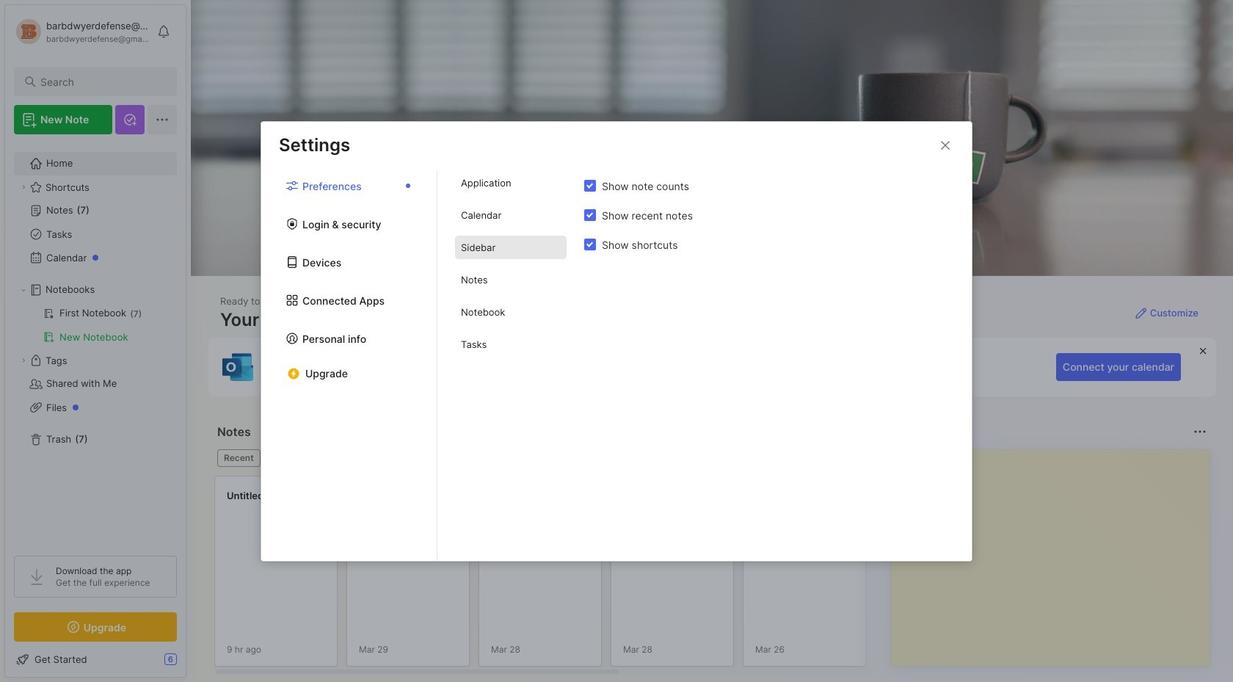 Task type: locate. For each thing, give the bounding box(es) containing it.
2 tab list from the left
[[438, 171, 585, 561]]

tab
[[455, 171, 567, 195], [455, 203, 567, 227], [455, 236, 567, 259], [455, 268, 567, 292], [455, 300, 567, 324], [455, 333, 567, 356], [217, 449, 261, 467]]

expand tags image
[[19, 356, 28, 365]]

row group
[[214, 476, 1234, 676]]

main element
[[0, 0, 191, 682]]

group
[[14, 302, 176, 349]]

None search field
[[40, 73, 164, 90]]

tree
[[5, 143, 186, 543]]

1 tab list from the left
[[261, 171, 438, 561]]

tree inside main element
[[5, 143, 186, 543]]

None checkbox
[[585, 180, 596, 192], [585, 209, 596, 221], [585, 239, 596, 250], [585, 180, 596, 192], [585, 209, 596, 221], [585, 239, 596, 250]]

close image
[[937, 136, 955, 154]]

tab list
[[261, 171, 438, 561], [438, 171, 585, 561]]

Search text field
[[40, 75, 164, 89]]



Task type: describe. For each thing, give the bounding box(es) containing it.
expand notebooks image
[[19, 286, 28, 295]]

Start writing… text field
[[903, 450, 1210, 654]]

none search field inside main element
[[40, 73, 164, 90]]

group inside main element
[[14, 302, 176, 349]]



Task type: vqa. For each thing, say whether or not it's contained in the screenshot.
Calendar tab
no



